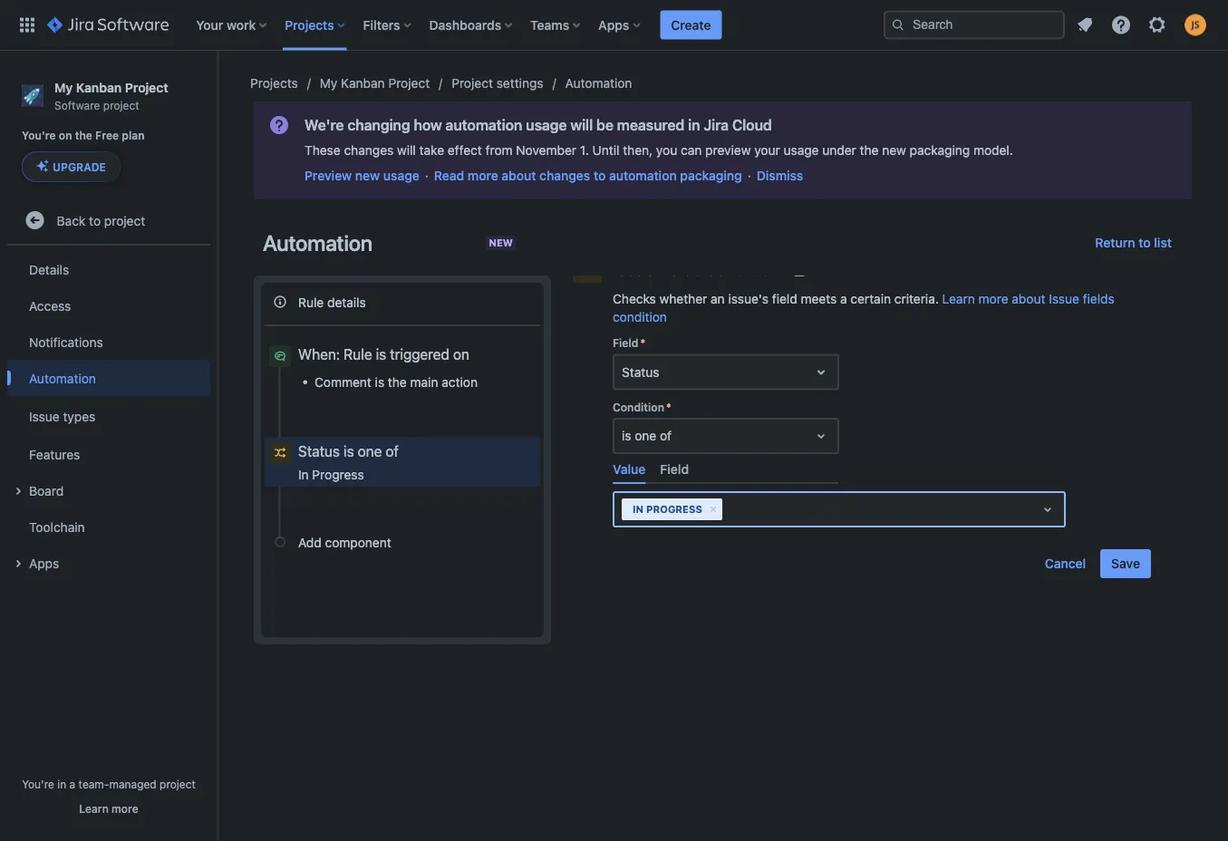 Task type: vqa. For each thing, say whether or not it's contained in the screenshot.
the bottommost Issue
yes



Task type: describe. For each thing, give the bounding box(es) containing it.
sidebar navigation image
[[198, 73, 238, 109]]

kanban for my kanban project software project
[[76, 80, 122, 95]]

1 vertical spatial automation
[[263, 230, 373, 256]]

triggered
[[390, 346, 450, 363]]

2 · from the left
[[748, 168, 752, 183]]

dashboards
[[429, 17, 502, 32]]

projects button
[[280, 10, 352, 39]]

upgrade button
[[23, 153, 120, 182]]

0 vertical spatial a
[[841, 292, 848, 307]]

value
[[613, 462, 646, 477]]

status is one of
[[298, 443, 399, 460]]

access link
[[7, 288, 210, 324]]

can
[[681, 143, 702, 158]]

0 vertical spatial fields
[[659, 258, 703, 279]]

issue fields condition image
[[577, 258, 599, 279]]

settings image
[[1147, 14, 1169, 36]]

is one of
[[622, 428, 672, 443]]

read
[[434, 168, 464, 183]]

be
[[597, 117, 614, 134]]

1 horizontal spatial rule
[[344, 346, 372, 363]]

0 vertical spatial on
[[59, 129, 72, 142]]

my for my kanban project
[[320, 76, 338, 91]]

issue types
[[29, 409, 95, 424]]

teams button
[[525, 10, 588, 39]]

back to project link
[[7, 202, 210, 239]]

your
[[196, 17, 223, 32]]

under
[[823, 143, 857, 158]]

issue for issue types
[[29, 409, 60, 424]]

my kanban project link
[[320, 73, 430, 94]]

model.
[[974, 143, 1014, 158]]

measured
[[617, 117, 685, 134]]

jira
[[704, 117, 729, 134]]

details
[[29, 262, 69, 277]]

help image
[[1111, 14, 1133, 36]]

0 vertical spatial about
[[502, 168, 536, 183]]

preview
[[706, 143, 751, 158]]

preview
[[305, 168, 352, 183]]

fields inside learn more about issue fields condition
[[1083, 292, 1115, 307]]

0 vertical spatial more
[[468, 168, 499, 183]]

1 horizontal spatial of
[[660, 428, 672, 443]]

features link
[[7, 436, 210, 473]]

teams
[[531, 17, 570, 32]]

0 horizontal spatial usage
[[383, 168, 420, 183]]

automation for notifications
[[29, 371, 96, 386]]

apps button
[[593, 10, 648, 39]]

take
[[420, 143, 444, 158]]

save button
[[1101, 550, 1152, 579]]

certain
[[851, 292, 892, 307]]

expand image
[[7, 481, 29, 503]]

issue for issue fields condition
[[613, 258, 655, 279]]

1 horizontal spatial to
[[594, 168, 606, 183]]

managed
[[109, 778, 157, 791]]

when: rule is triggered on
[[298, 346, 470, 363]]

you're for you're in a team-managed project
[[22, 778, 54, 791]]

until
[[593, 143, 620, 158]]

1 vertical spatial on
[[453, 346, 470, 363]]

status for status
[[622, 365, 660, 380]]

issue inside learn more about issue fields condition
[[1049, 292, 1080, 307]]

add
[[298, 535, 322, 550]]

toolchain link
[[7, 509, 210, 545]]

your work
[[196, 17, 256, 32]]

1 vertical spatial project
[[104, 213, 145, 228]]

1 vertical spatial packaging
[[680, 168, 742, 183]]

field *
[[613, 337, 646, 350]]

0 horizontal spatial in
[[298, 467, 309, 482]]

notifications link
[[7, 324, 210, 360]]

expand image
[[7, 553, 29, 575]]

back to project
[[57, 213, 145, 228]]

cancel
[[1045, 557, 1087, 571]]

1 vertical spatial will
[[397, 143, 416, 158]]

issue fields condition
[[613, 258, 782, 279]]

the for plan
[[75, 129, 92, 142]]

november
[[516, 143, 577, 158]]

preview new usage · read more about changes to automation packaging · dismiss
[[305, 168, 804, 183]]

details link
[[7, 251, 210, 288]]

1 vertical spatial new
[[355, 168, 380, 183]]

learn more
[[79, 803, 138, 815]]

0 vertical spatial progress
[[312, 467, 364, 482]]

details
[[327, 295, 366, 309]]

2 vertical spatial project
[[160, 778, 196, 791]]

1 horizontal spatial usage
[[526, 117, 567, 134]]

filters button
[[358, 10, 419, 39]]

you
[[656, 143, 678, 158]]

* for is one of
[[667, 401, 672, 414]]

changing
[[348, 117, 410, 134]]

then,
[[623, 143, 653, 158]]

kanban for my kanban project
[[341, 76, 385, 91]]

1 vertical spatial in progress
[[633, 504, 703, 516]]

1 vertical spatial a
[[69, 778, 75, 791]]

types
[[63, 409, 95, 424]]

0 horizontal spatial one
[[358, 443, 382, 460]]

clear image
[[706, 503, 721, 517]]

1 horizontal spatial one
[[635, 428, 657, 443]]

return
[[1096, 235, 1136, 250]]

checks
[[613, 292, 656, 307]]

rule details button
[[265, 287, 540, 317]]

project settings
[[452, 76, 544, 91]]

you're in a team-managed project
[[22, 778, 196, 791]]

my kanban project
[[320, 76, 430, 91]]

component
[[325, 535, 392, 550]]

settings
[[497, 76, 544, 91]]

condition inside learn more about issue fields condition
[[613, 310, 667, 325]]

1 · from the left
[[425, 168, 429, 183]]

about inside learn more about issue fields condition
[[1012, 292, 1046, 307]]

apps inside popup button
[[599, 17, 630, 32]]

your
[[755, 143, 781, 158]]

* for status
[[641, 337, 646, 350]]

your work button
[[191, 10, 274, 39]]

condition *
[[613, 401, 672, 414]]

2 horizontal spatial project
[[452, 76, 493, 91]]

0 horizontal spatial in
[[57, 778, 66, 791]]

1 horizontal spatial progress
[[647, 504, 703, 516]]



Task type: locate. For each thing, give the bounding box(es) containing it.
duplicate image
[[492, 442, 514, 464]]

apps button
[[7, 545, 210, 581]]

2 you're from the top
[[22, 778, 54, 791]]

field for field
[[661, 462, 689, 477]]

toolchain
[[29, 519, 85, 534]]

in progress left clear icon
[[633, 504, 703, 516]]

a right meets at right top
[[841, 292, 848, 307]]

apps inside button
[[29, 556, 59, 571]]

more inside button
[[112, 803, 138, 815]]

kanban inside my kanban project software project
[[76, 80, 122, 95]]

fields down return
[[1083, 292, 1115, 307]]

status
[[622, 365, 660, 380], [298, 443, 340, 460]]

1 vertical spatial changes
[[540, 168, 591, 183]]

field down is one of
[[661, 462, 689, 477]]

from
[[486, 143, 513, 158]]

fields
[[659, 258, 703, 279], [1083, 292, 1115, 307]]

1 horizontal spatial new
[[883, 143, 907, 158]]

1 horizontal spatial will
[[571, 117, 593, 134]]

0 vertical spatial in
[[688, 117, 701, 134]]

1 vertical spatial status
[[298, 443, 340, 460]]

1 vertical spatial condition
[[613, 310, 667, 325]]

automation down notifications
[[29, 371, 96, 386]]

action
[[442, 375, 478, 389]]

jira software image
[[47, 14, 169, 36], [47, 14, 169, 36]]

comment
[[315, 375, 372, 389]]

1 vertical spatial usage
[[784, 143, 819, 158]]

0 horizontal spatial progress
[[312, 467, 364, 482]]

to inside button
[[1139, 235, 1151, 250]]

more inside learn more about issue fields condition
[[979, 292, 1009, 307]]

notifications
[[29, 334, 103, 349]]

1 horizontal spatial status
[[622, 365, 660, 380]]

access
[[29, 298, 71, 313]]

1 vertical spatial apps
[[29, 556, 59, 571]]

0 horizontal spatial apps
[[29, 556, 59, 571]]

criteria.
[[895, 292, 939, 307]]

more for learn more
[[112, 803, 138, 815]]

kanban up software
[[76, 80, 122, 95]]

1 vertical spatial the
[[860, 143, 879, 158]]

open image for is one of
[[811, 425, 832, 447]]

2 vertical spatial to
[[1139, 235, 1151, 250]]

rule left details
[[298, 295, 324, 309]]

will left be at top
[[571, 117, 593, 134]]

board button
[[7, 473, 210, 509]]

we're
[[305, 117, 344, 134]]

2 vertical spatial more
[[112, 803, 138, 815]]

on up upgrade button
[[59, 129, 72, 142]]

projects for projects popup button
[[285, 17, 334, 32]]

dismiss
[[757, 168, 804, 183]]

open image for status
[[811, 361, 832, 383]]

to left list
[[1139, 235, 1151, 250]]

0 horizontal spatial a
[[69, 778, 75, 791]]

0 horizontal spatial packaging
[[680, 168, 742, 183]]

progress left clear icon
[[647, 504, 703, 516]]

you're
[[22, 129, 56, 142], [22, 778, 54, 791]]

changes inside we're changing how automation usage will be measured in jira cloud these changes will take effect from november 1. until then, you can preview your usage under the new packaging model.
[[344, 143, 394, 158]]

1 you're from the top
[[22, 129, 56, 142]]

cancel button
[[1034, 550, 1097, 579]]

rule details
[[298, 295, 366, 309]]

projects link
[[250, 73, 298, 94]]

learn
[[943, 292, 976, 307], [79, 803, 109, 815]]

add component button
[[265, 527, 540, 558]]

cloud
[[733, 117, 772, 134]]

2 horizontal spatial automation
[[565, 76, 632, 91]]

tab list containing value
[[606, 454, 846, 484]]

projects
[[285, 17, 334, 32], [250, 76, 298, 91]]

upgrade
[[53, 161, 106, 173]]

1 horizontal spatial automation
[[263, 230, 373, 256]]

1 vertical spatial issue
[[1049, 292, 1080, 307]]

to
[[594, 168, 606, 183], [89, 213, 101, 228], [1139, 235, 1151, 250]]

more right criteria.
[[979, 292, 1009, 307]]

learn inside learn more about issue fields condition
[[943, 292, 976, 307]]

the right under
[[860, 143, 879, 158]]

automation
[[446, 117, 523, 134], [609, 168, 677, 183]]

is down comment
[[344, 443, 354, 460]]

kanban up changing
[[341, 76, 385, 91]]

automation down then,
[[609, 168, 677, 183]]

0 vertical spatial apps
[[599, 17, 630, 32]]

automation link up types
[[7, 360, 210, 396]]

more down from on the left top of the page
[[468, 168, 499, 183]]

· left read
[[425, 168, 429, 183]]

packaging down preview
[[680, 168, 742, 183]]

banner
[[0, 0, 1229, 51]]

the
[[75, 129, 92, 142], [860, 143, 879, 158], [388, 375, 407, 389]]

1 vertical spatial about
[[1012, 292, 1046, 307]]

usage up november
[[526, 117, 567, 134]]

0 vertical spatial condition
[[707, 258, 782, 279]]

2 vertical spatial the
[[388, 375, 407, 389]]

0 horizontal spatial to
[[89, 213, 101, 228]]

the for action
[[388, 375, 407, 389]]

issue's
[[729, 292, 769, 307]]

create button
[[660, 10, 722, 39]]

learn for learn more about issue fields condition
[[943, 292, 976, 307]]

0 vertical spatial status
[[622, 365, 660, 380]]

1 horizontal spatial automation
[[609, 168, 677, 183]]

new right preview
[[355, 168, 380, 183]]

1 horizontal spatial in
[[633, 504, 644, 516]]

on
[[59, 129, 72, 142], [453, 346, 470, 363]]

fields up the whether on the top right of page
[[659, 258, 703, 279]]

when:
[[298, 346, 340, 363]]

automation link up be at top
[[565, 73, 632, 94]]

to for return to list
[[1139, 235, 1151, 250]]

in left team-
[[57, 778, 66, 791]]

my for my kanban project software project
[[54, 80, 73, 95]]

is up comment is the main action
[[376, 346, 386, 363]]

you're for you're on the free plan
[[22, 129, 56, 142]]

automation up from on the left top of the page
[[446, 117, 523, 134]]

1 vertical spatial open image
[[811, 425, 832, 447]]

0 vertical spatial projects
[[285, 17, 334, 32]]

tab list
[[606, 454, 846, 484]]

1.
[[580, 143, 589, 158]]

kanban
[[341, 76, 385, 91], [76, 80, 122, 95]]

1 horizontal spatial condition
[[707, 258, 782, 279]]

add component
[[298, 535, 392, 550]]

free
[[95, 129, 119, 142]]

1 horizontal spatial changes
[[540, 168, 591, 183]]

0 vertical spatial to
[[594, 168, 606, 183]]

is down condition
[[622, 428, 632, 443]]

automation
[[565, 76, 632, 91], [263, 230, 373, 256], [29, 371, 96, 386]]

condition
[[707, 258, 782, 279], [613, 310, 667, 325]]

automation inside we're changing how automation usage will be measured in jira cloud these changes will take effect from november 1. until then, you can preview your usage under the new packaging model.
[[446, 117, 523, 134]]

my inside my kanban project software project
[[54, 80, 73, 95]]

1 horizontal spatial in progress
[[633, 504, 703, 516]]

in progress
[[298, 467, 364, 482], [633, 504, 703, 516]]

new right under
[[883, 143, 907, 158]]

issue inside group
[[29, 409, 60, 424]]

2 horizontal spatial more
[[979, 292, 1009, 307]]

0 horizontal spatial fields
[[659, 258, 703, 279]]

dashboards button
[[424, 10, 520, 39]]

project settings link
[[452, 73, 544, 94]]

an
[[711, 292, 725, 307]]

· left "dismiss"
[[748, 168, 752, 183]]

0 vertical spatial learn
[[943, 292, 976, 307]]

1 vertical spatial more
[[979, 292, 1009, 307]]

more for learn more about issue fields condition
[[979, 292, 1009, 307]]

you're up upgrade button
[[22, 129, 56, 142]]

0 horizontal spatial will
[[397, 143, 416, 158]]

learn right criteria.
[[943, 292, 976, 307]]

condition down 'checks'
[[613, 310, 667, 325]]

to right back
[[89, 213, 101, 228]]

status for status is one of
[[298, 443, 340, 460]]

None text field
[[622, 363, 626, 381]]

in inside we're changing how automation usage will be measured in jira cloud these changes will take effect from november 1. until then, you can preview your usage under the new packaging model.
[[688, 117, 701, 134]]

of down condition *
[[660, 428, 672, 443]]

packaging left model.
[[910, 143, 971, 158]]

* down 'checks'
[[641, 337, 646, 350]]

0 horizontal spatial in progress
[[298, 467, 364, 482]]

1 vertical spatial projects
[[250, 76, 298, 91]]

automation link for project settings
[[565, 73, 632, 94]]

0 vertical spatial usage
[[526, 117, 567, 134]]

1 vertical spatial automation
[[609, 168, 677, 183]]

return to list
[[1096, 235, 1173, 250]]

will
[[571, 117, 593, 134], [397, 143, 416, 158]]

on up action
[[453, 346, 470, 363]]

1 horizontal spatial fields
[[1083, 292, 1115, 307]]

project up plan
[[103, 99, 139, 111]]

0 horizontal spatial kanban
[[76, 80, 122, 95]]

1 horizontal spatial the
[[388, 375, 407, 389]]

packaging inside we're changing how automation usage will be measured in jira cloud these changes will take effect from november 1. until then, you can preview your usage under the new packaging model.
[[910, 143, 971, 158]]

project
[[389, 76, 430, 91], [452, 76, 493, 91], [125, 80, 168, 95]]

rule inside button
[[298, 295, 324, 309]]

1 horizontal spatial issue
[[613, 258, 655, 279]]

0 horizontal spatial about
[[502, 168, 536, 183]]

board
[[29, 483, 64, 498]]

of
[[660, 428, 672, 443], [386, 443, 399, 460]]

primary element
[[11, 0, 884, 50]]

of down comment is the main action
[[386, 443, 399, 460]]

a left team-
[[69, 778, 75, 791]]

0 vertical spatial *
[[641, 337, 646, 350]]

banner containing your work
[[0, 0, 1229, 51]]

will left take
[[397, 143, 416, 158]]

0 vertical spatial rule
[[298, 295, 324, 309]]

your profile and settings image
[[1185, 14, 1207, 36]]

plan
[[122, 129, 145, 142]]

1 horizontal spatial field
[[661, 462, 689, 477]]

features
[[29, 447, 80, 462]]

changes down november
[[540, 168, 591, 183]]

0 vertical spatial packaging
[[910, 143, 971, 158]]

group containing details
[[7, 246, 210, 587]]

learn down team-
[[79, 803, 109, 815]]

back
[[57, 213, 86, 228]]

is down the when: rule is triggered on
[[375, 375, 385, 389]]

automation link for notifications
[[7, 360, 210, 396]]

search image
[[891, 18, 906, 32]]

status down comment
[[298, 443, 340, 460]]

you're on the free plan
[[22, 129, 145, 142]]

project up plan
[[125, 80, 168, 95]]

about
[[502, 168, 536, 183], [1012, 292, 1046, 307]]

apps down toolchain
[[29, 556, 59, 571]]

0 horizontal spatial automation
[[446, 117, 523, 134]]

in down 'value'
[[633, 504, 644, 516]]

new inside we're changing how automation usage will be measured in jira cloud these changes will take effect from november 1. until then, you can preview your usage under the new packaging model.
[[883, 143, 907, 158]]

preview new usage button
[[305, 167, 420, 185]]

usage up "dismiss"
[[784, 143, 819, 158]]

automation up "rule details" on the left top
[[263, 230, 373, 256]]

0 horizontal spatial ·
[[425, 168, 429, 183]]

my up we're
[[320, 76, 338, 91]]

1 horizontal spatial apps
[[599, 17, 630, 32]]

the inside we're changing how automation usage will be measured in jira cloud these changes will take effect from november 1. until then, you can preview your usage under the new packaging model.
[[860, 143, 879, 158]]

0 horizontal spatial issue
[[29, 409, 60, 424]]

0 horizontal spatial condition
[[613, 310, 667, 325]]

project up the how
[[389, 76, 430, 91]]

return to list button
[[1085, 229, 1183, 258]]

automation up be at top
[[565, 76, 632, 91]]

1 horizontal spatial packaging
[[910, 143, 971, 158]]

rule up comment
[[344, 346, 372, 363]]

status down field *
[[622, 365, 660, 380]]

0 vertical spatial project
[[103, 99, 139, 111]]

meets
[[801, 292, 837, 307]]

projects inside popup button
[[285, 17, 334, 32]]

Search field
[[884, 10, 1066, 39]]

delete image
[[514, 442, 536, 464]]

0 horizontal spatial more
[[112, 803, 138, 815]]

2 vertical spatial open image
[[1037, 499, 1059, 521]]

projects right sidebar navigation icon
[[250, 76, 298, 91]]

apps right teams popup button
[[599, 17, 630, 32]]

1 horizontal spatial automation link
[[565, 73, 632, 94]]

1 vertical spatial in
[[57, 778, 66, 791]]

list
[[1155, 235, 1173, 250]]

0 vertical spatial open image
[[811, 361, 832, 383]]

learn inside button
[[79, 803, 109, 815]]

the left the free
[[75, 129, 92, 142]]

0 horizontal spatial rule
[[298, 295, 324, 309]]

project inside my kanban project software project
[[103, 99, 139, 111]]

changes up preview new usage button
[[344, 143, 394, 158]]

field down 'checks'
[[613, 337, 639, 350]]

0 horizontal spatial *
[[641, 337, 646, 350]]

appswitcher icon image
[[16, 14, 38, 36]]

project up details link
[[104, 213, 145, 228]]

whether
[[660, 292, 708, 307]]

my
[[320, 76, 338, 91], [54, 80, 73, 95]]

to down until
[[594, 168, 606, 183]]

project
[[103, 99, 139, 111], [104, 213, 145, 228], [160, 778, 196, 791]]

in down status is one of
[[298, 467, 309, 482]]

open image
[[811, 361, 832, 383], [811, 425, 832, 447], [1037, 499, 1059, 521]]

* right condition
[[667, 401, 672, 414]]

usage down take
[[383, 168, 420, 183]]

automation for project settings
[[565, 76, 632, 91]]

one down comment is the main action
[[358, 443, 382, 460]]

0 horizontal spatial the
[[75, 129, 92, 142]]

0 horizontal spatial of
[[386, 443, 399, 460]]

checks whether an issue's field meets a certain criteria.
[[613, 292, 939, 307]]

learn for learn more
[[79, 803, 109, 815]]

more
[[468, 168, 499, 183], [979, 292, 1009, 307], [112, 803, 138, 815]]

work
[[227, 17, 256, 32]]

1 vertical spatial in
[[633, 504, 644, 516]]

condition up issue's
[[707, 258, 782, 279]]

0 horizontal spatial automation link
[[7, 360, 210, 396]]

the left main
[[388, 375, 407, 389]]

0 horizontal spatial new
[[355, 168, 380, 183]]

2 horizontal spatial issue
[[1049, 292, 1080, 307]]

progress down status is one of
[[312, 467, 364, 482]]

projects for projects link
[[250, 76, 298, 91]]

project right the managed
[[160, 778, 196, 791]]

learn more button
[[79, 802, 138, 816]]

0 horizontal spatial changes
[[344, 143, 394, 158]]

1 vertical spatial *
[[667, 401, 672, 414]]

1 horizontal spatial project
[[389, 76, 430, 91]]

in left jira
[[688, 117, 701, 134]]

field
[[613, 337, 639, 350], [661, 462, 689, 477]]

condition
[[613, 401, 665, 414]]

dismiss button
[[757, 167, 804, 185]]

in progress down status is one of
[[298, 467, 364, 482]]

2 horizontal spatial the
[[860, 143, 879, 158]]

project left settings
[[452, 76, 493, 91]]

project for my kanban project software project
[[125, 80, 168, 95]]

read more about changes to automation packaging button
[[434, 167, 742, 185]]

these
[[305, 143, 341, 158]]

project inside my kanban project software project
[[125, 80, 168, 95]]

filters
[[363, 17, 400, 32]]

to for back to project
[[89, 213, 101, 228]]

group
[[7, 246, 210, 587]]

1 vertical spatial progress
[[647, 504, 703, 516]]

1 horizontal spatial *
[[667, 401, 672, 414]]

how
[[414, 117, 442, 134]]

notifications image
[[1075, 14, 1096, 36]]

we're changing how automation usage will be measured in jira cloud these changes will take effect from november 1. until then, you can preview your usage under the new packaging model.
[[305, 117, 1014, 158]]

field for field *
[[613, 337, 639, 350]]

one down condition *
[[635, 428, 657, 443]]

1 horizontal spatial a
[[841, 292, 848, 307]]

1 horizontal spatial ·
[[748, 168, 752, 183]]

0 vertical spatial will
[[571, 117, 593, 134]]

1 vertical spatial field
[[661, 462, 689, 477]]

new
[[489, 237, 513, 248]]

you're left team-
[[22, 778, 54, 791]]

create
[[671, 17, 711, 32]]

comment is the main action
[[315, 375, 478, 389]]

project for my kanban project
[[389, 76, 430, 91]]

more down the managed
[[112, 803, 138, 815]]

projects right work
[[285, 17, 334, 32]]

save
[[1112, 557, 1141, 571]]

my up software
[[54, 80, 73, 95]]

0 vertical spatial issue
[[613, 258, 655, 279]]

None text field
[[622, 427, 626, 445], [726, 501, 730, 519], [622, 427, 626, 445], [726, 501, 730, 519]]

0 vertical spatial automation
[[446, 117, 523, 134]]

duplicate image
[[787, 258, 809, 279]]

issue types link
[[7, 396, 210, 436]]

2 horizontal spatial to
[[1139, 235, 1151, 250]]



